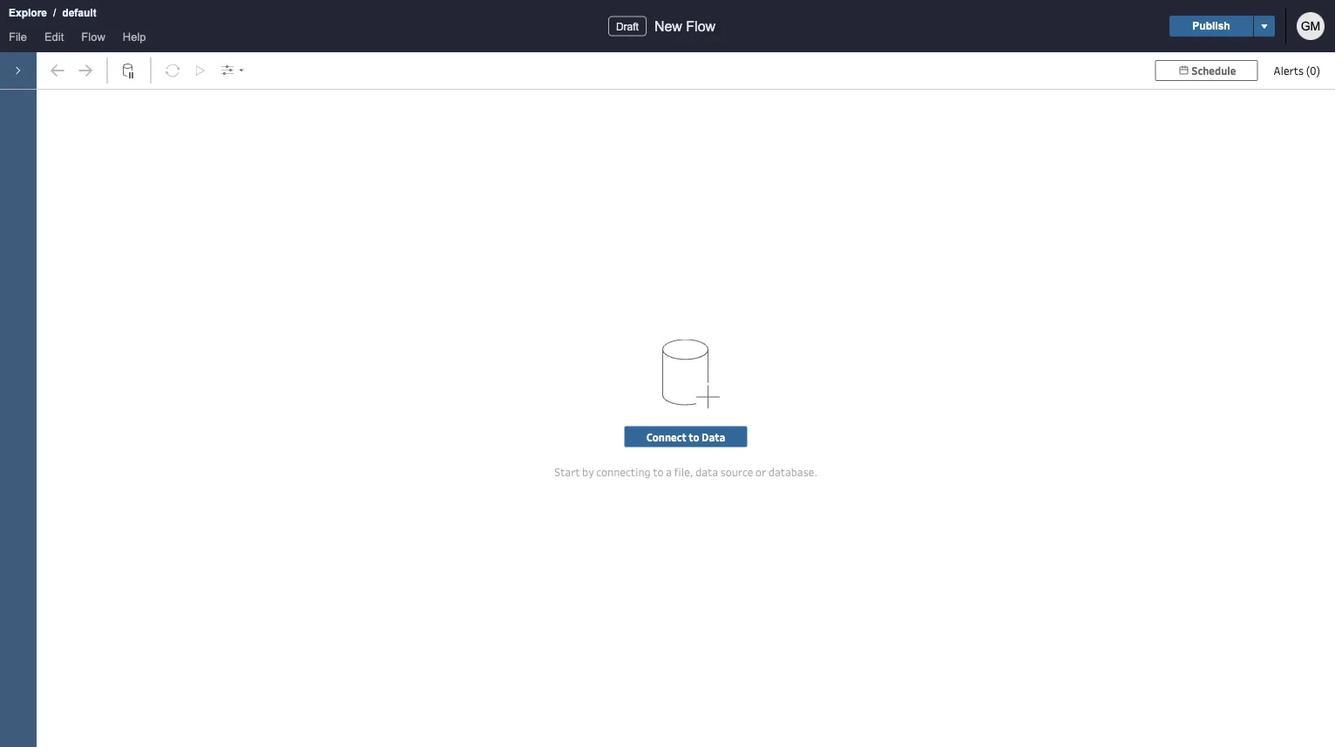 Task type: locate. For each thing, give the bounding box(es) containing it.
schedule button
[[1155, 60, 1258, 81]]

publish button
[[1170, 16, 1253, 37]]

flow down default link
[[81, 30, 105, 43]]

or
[[756, 465, 766, 480]]

0 vertical spatial to
[[689, 430, 699, 444]]

1 horizontal spatial flow
[[686, 18, 716, 34]]

draft
[[616, 20, 639, 32]]

schedule
[[1192, 64, 1236, 78]]

alerts
[[1274, 63, 1304, 78]]

explore link
[[8, 4, 48, 22]]

edit
[[44, 30, 64, 43]]

file
[[9, 30, 27, 43]]

0 horizontal spatial to
[[653, 465, 664, 480]]

data
[[702, 430, 725, 444]]

help button
[[114, 27, 155, 52]]

0 horizontal spatial flow
[[81, 30, 105, 43]]

to left data
[[689, 430, 699, 444]]

explore / default
[[9, 7, 96, 19]]

file,
[[674, 465, 693, 480]]

start
[[554, 465, 580, 480]]

flow
[[686, 18, 716, 34], [81, 30, 105, 43]]

new
[[654, 18, 682, 34]]

alerts (0)
[[1274, 63, 1320, 78]]

flow right new
[[686, 18, 716, 34]]

start by connecting to a file, data source or database.
[[554, 465, 818, 480]]

connect to data button
[[625, 427, 747, 448]]

1 horizontal spatial to
[[689, 430, 699, 444]]

to left a
[[653, 465, 664, 480]]

to
[[689, 430, 699, 444], [653, 465, 664, 480]]

default link
[[61, 4, 97, 22]]

to inside button
[[689, 430, 699, 444]]

by
[[582, 465, 594, 480]]



Task type: describe. For each thing, give the bounding box(es) containing it.
a
[[666, 465, 672, 480]]

publish
[[1193, 20, 1230, 32]]

flow button
[[73, 27, 114, 52]]

database.
[[769, 465, 818, 480]]

source
[[721, 465, 753, 480]]

help
[[123, 30, 146, 43]]

connect
[[646, 430, 687, 444]]

1 vertical spatial to
[[653, 465, 664, 480]]

gm
[[1301, 19, 1321, 33]]

new flow
[[654, 18, 716, 34]]

gm button
[[1297, 12, 1325, 40]]

default
[[62, 7, 96, 19]]

edit button
[[36, 27, 73, 52]]

/
[[53, 7, 56, 19]]

explore
[[9, 7, 47, 19]]

(0)
[[1306, 63, 1320, 78]]

file button
[[0, 27, 36, 52]]

data
[[696, 465, 718, 480]]

connecting
[[596, 465, 651, 480]]

connect to data
[[646, 430, 725, 444]]

flow inside flow popup button
[[81, 30, 105, 43]]



Task type: vqa. For each thing, say whether or not it's contained in the screenshot.
the bottommost text
no



